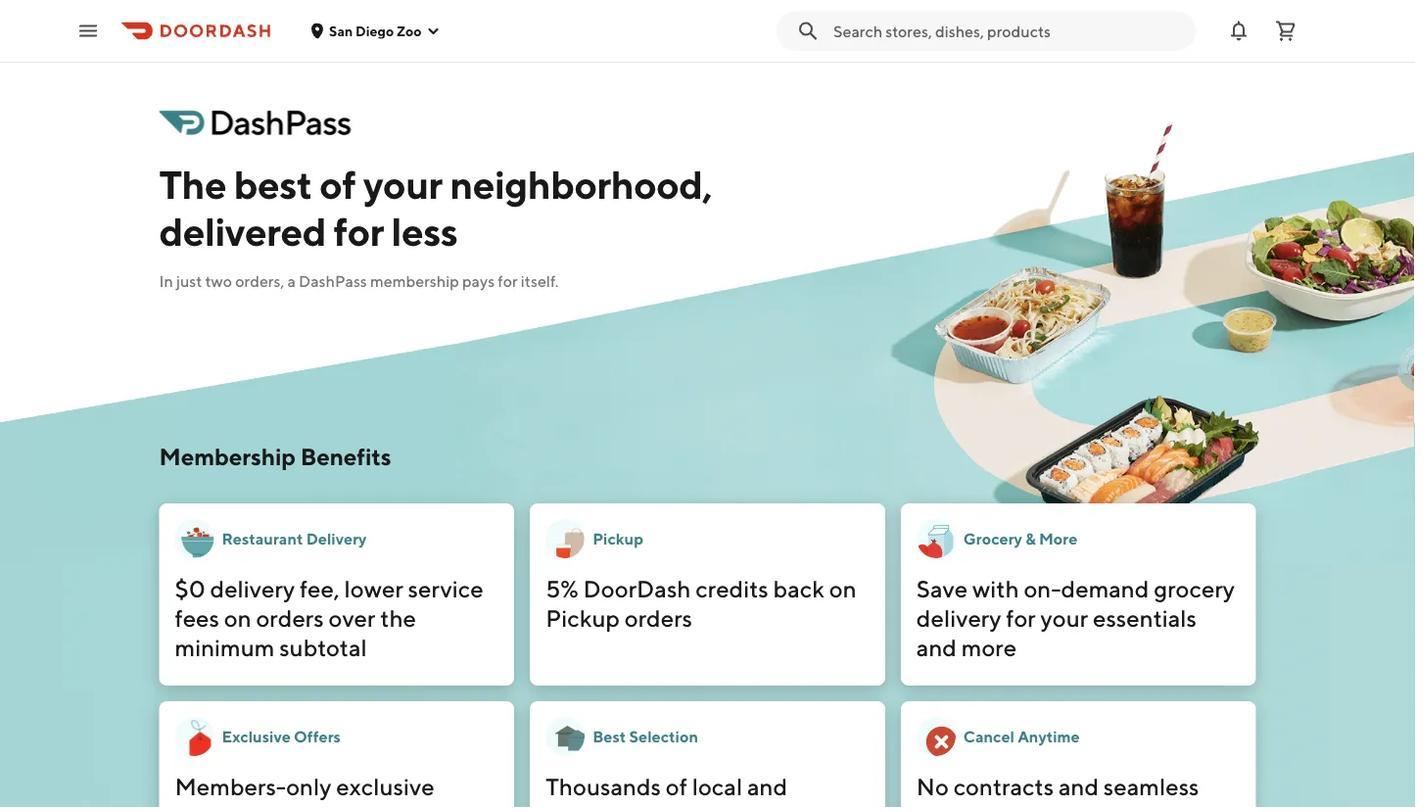 Task type: describe. For each thing, give the bounding box(es) containing it.
anytime
[[1018, 727, 1080, 746]]

pickup inside "5% doordash credits back on pickup orders"
[[546, 604, 620, 632]]

selection
[[629, 727, 698, 746]]

restaurant
[[222, 529, 303, 548]]

your inside 'save with on-demand grocery delivery for your essentials and more'
[[1041, 604, 1088, 632]]

grocery
[[1154, 575, 1235, 602]]

for for save
[[1006, 604, 1036, 632]]

in
[[159, 272, 173, 290]]

Store search: begin typing to search for stores available on DoorDash text field
[[834, 20, 1184, 42]]

essentials
[[1093, 604, 1197, 632]]

membership
[[159, 442, 296, 470]]

fees
[[175, 604, 219, 632]]

contracts
[[954, 772, 1054, 800]]

zoo
[[397, 23, 422, 39]]

orders inside $0 delivery fee, lower service fees on orders over the minimum subtotal
[[256, 604, 324, 632]]

the
[[380, 604, 416, 632]]

in just two orders, a dashpass membership pays for itself.
[[159, 272, 559, 290]]

itself.
[[521, 272, 559, 290]]

save
[[917, 575, 968, 602]]

delivery inside $0 delivery fee, lower service fees on orders over the minimum subtotal
[[210, 575, 295, 602]]

on inside "5% doordash credits back on pickup orders"
[[830, 575, 857, 602]]

membership
[[370, 272, 459, 290]]

exclusive
[[222, 727, 291, 746]]

restaurant delivery
[[222, 529, 367, 548]]

exclusive offers
[[222, 727, 341, 746]]

$0
[[175, 575, 205, 602]]

san
[[329, 23, 353, 39]]

favorites
[[637, 802, 729, 807]]

more
[[962, 633, 1017, 661]]

your inside 'the best of your neighborhood, delivered for less'
[[363, 161, 443, 207]]

with
[[973, 575, 1019, 602]]

over
[[329, 604, 376, 632]]

dashpass
[[299, 272, 367, 290]]

just
[[176, 272, 202, 290]]

delivered
[[159, 208, 326, 254]]

no contracts and seamless cancellation process
[[917, 772, 1200, 807]]

notification bell image
[[1227, 19, 1251, 43]]

orders,
[[235, 272, 284, 290]]

back
[[774, 575, 825, 602]]

delivery
[[306, 529, 367, 548]]

save with on-demand grocery delivery for your essentials and more
[[917, 575, 1235, 661]]

offers
[[294, 727, 341, 746]]

lower
[[344, 575, 403, 602]]

on inside $0 delivery fee, lower service fees on orders over the minimum subtotal
[[224, 604, 251, 632]]

the best of your neighborhood, delivered for less
[[159, 161, 712, 254]]

san diego zoo button
[[310, 23, 441, 39]]

for for the
[[334, 208, 384, 254]]

pays
[[462, 272, 495, 290]]

the
[[159, 161, 226, 207]]

grocery
[[964, 529, 1023, 548]]

best
[[593, 727, 626, 746]]

credits
[[696, 575, 769, 602]]

0 vertical spatial pickup
[[593, 529, 644, 548]]



Task type: locate. For each thing, give the bounding box(es) containing it.
your up less at the left top
[[363, 161, 443, 207]]

no
[[917, 772, 949, 800]]

your down on-
[[1041, 604, 1088, 632]]

delivery down save
[[917, 604, 1002, 632]]

only
[[286, 772, 332, 800]]

2 horizontal spatial for
[[1006, 604, 1036, 632]]

process
[[1052, 802, 1134, 807]]

orders down fee,
[[256, 604, 324, 632]]

open menu image
[[76, 19, 100, 43]]

and inside 'save with on-demand grocery delivery for your essentials and more'
[[917, 633, 957, 661]]

1 horizontal spatial on
[[830, 575, 857, 602]]

for down on-
[[1006, 604, 1036, 632]]

of right best
[[320, 161, 356, 207]]

0 horizontal spatial orders
[[256, 604, 324, 632]]

0 vertical spatial for
[[334, 208, 384, 254]]

5%
[[546, 575, 579, 602]]

1 horizontal spatial of
[[666, 772, 688, 800]]

demand
[[1061, 575, 1150, 602]]

items
[[286, 802, 344, 807]]

0 vertical spatial delivery
[[210, 575, 295, 602]]

for inside 'the best of your neighborhood, delivered for less'
[[334, 208, 384, 254]]

and
[[917, 633, 957, 661], [747, 772, 788, 800], [1059, 772, 1099, 800], [241, 802, 281, 807]]

0 horizontal spatial your
[[363, 161, 443, 207]]

thousands
[[546, 772, 661, 800]]

diego
[[356, 23, 394, 39]]

membership benefits
[[159, 442, 391, 470]]

for
[[334, 208, 384, 254], [498, 272, 518, 290], [1006, 604, 1036, 632]]

exclusive
[[336, 772, 435, 800]]

offers
[[175, 802, 236, 807]]

pickup up doordash at the left bottom of the page
[[593, 529, 644, 548]]

1 vertical spatial delivery
[[917, 604, 1002, 632]]

2 orders from the left
[[625, 604, 693, 632]]

1 vertical spatial on
[[224, 604, 251, 632]]

2 vertical spatial for
[[1006, 604, 1036, 632]]

on
[[830, 575, 857, 602], [224, 604, 251, 632]]

members-
[[175, 772, 286, 800]]

orders inside "5% doordash credits back on pickup orders"
[[625, 604, 693, 632]]

1 vertical spatial of
[[666, 772, 688, 800]]

neighborhood,
[[450, 161, 712, 207]]

1 vertical spatial for
[[498, 272, 518, 290]]

subtotal
[[279, 633, 367, 661]]

and up in
[[747, 772, 788, 800]]

0 vertical spatial on
[[830, 575, 857, 602]]

local
[[692, 772, 743, 800]]

0 vertical spatial of
[[320, 161, 356, 207]]

for inside 'save with on-demand grocery delivery for your essentials and more'
[[1006, 604, 1036, 632]]

fee,
[[300, 575, 340, 602]]

$0 delivery fee, lower service fees on orders over the minimum subtotal
[[175, 575, 484, 661]]

on right back
[[830, 575, 857, 602]]

0 horizontal spatial delivery
[[210, 575, 295, 602]]

of inside thousands of local and national favorites in you
[[666, 772, 688, 800]]

of inside 'the best of your neighborhood, delivered for less'
[[320, 161, 356, 207]]

thousands of local and national favorites in you
[[546, 772, 805, 807]]

cancel
[[964, 727, 1015, 746]]

and left more
[[917, 633, 957, 661]]

and inside members-only exclusive offers and items
[[241, 802, 281, 807]]

cancellation
[[917, 802, 1047, 807]]

less
[[391, 208, 458, 254]]

minimum
[[175, 633, 275, 661]]

1 vertical spatial your
[[1041, 604, 1088, 632]]

seamless
[[1104, 772, 1200, 800]]

san diego zoo
[[329, 23, 422, 39]]

&
[[1026, 529, 1036, 548]]

delivery inside 'save with on-demand grocery delivery for your essentials and more'
[[917, 604, 1002, 632]]

more
[[1039, 529, 1078, 548]]

for right pays
[[498, 272, 518, 290]]

0 horizontal spatial on
[[224, 604, 251, 632]]

orders down doordash at the left bottom of the page
[[625, 604, 693, 632]]

1 horizontal spatial for
[[498, 272, 518, 290]]

1 horizontal spatial delivery
[[917, 604, 1002, 632]]

pickup down 5%
[[546, 604, 620, 632]]

on up minimum
[[224, 604, 251, 632]]

1 horizontal spatial orders
[[625, 604, 693, 632]]

your
[[363, 161, 443, 207], [1041, 604, 1088, 632]]

and up the process
[[1059, 772, 1099, 800]]

1 vertical spatial pickup
[[546, 604, 620, 632]]

1 horizontal spatial your
[[1041, 604, 1088, 632]]

doordash
[[583, 575, 691, 602]]

5% doordash credits back on pickup orders
[[546, 575, 857, 632]]

benefits
[[300, 442, 391, 470]]

cancel anytime
[[964, 727, 1080, 746]]

grocery & more
[[964, 529, 1078, 548]]

and inside no contracts and seamless cancellation process
[[1059, 772, 1099, 800]]

0 horizontal spatial of
[[320, 161, 356, 207]]

of up favorites
[[666, 772, 688, 800]]

and down members-
[[241, 802, 281, 807]]

pickup
[[593, 529, 644, 548], [546, 604, 620, 632]]

a
[[287, 272, 296, 290]]

on-
[[1024, 575, 1061, 602]]

service
[[408, 575, 484, 602]]

0 horizontal spatial for
[[334, 208, 384, 254]]

and inside thousands of local and national favorites in you
[[747, 772, 788, 800]]

best
[[234, 161, 312, 207]]

national
[[546, 802, 632, 807]]

members-only exclusive offers and items
[[175, 772, 435, 807]]

of
[[320, 161, 356, 207], [666, 772, 688, 800]]

two
[[205, 272, 232, 290]]

best selection
[[593, 727, 698, 746]]

delivery down restaurant
[[210, 575, 295, 602]]

delivery
[[210, 575, 295, 602], [917, 604, 1002, 632]]

0 vertical spatial your
[[363, 161, 443, 207]]

0 items, open order cart image
[[1274, 19, 1298, 43]]

in
[[734, 802, 753, 807]]

for up the in just two orders, a dashpass membership pays for itself.
[[334, 208, 384, 254]]

orders
[[256, 604, 324, 632], [625, 604, 693, 632]]

1 orders from the left
[[256, 604, 324, 632]]



Task type: vqa. For each thing, say whether or not it's contained in the screenshot.


